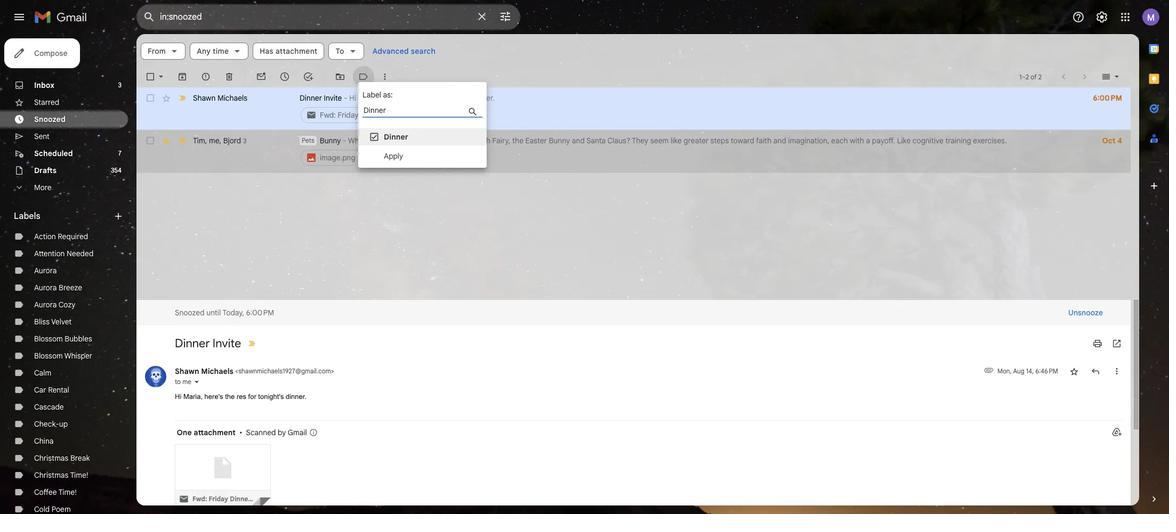 Task type: describe. For each thing, give the bounding box(es) containing it.
mon, aug 14, 6:46 pm
[[998, 368, 1059, 376]]

from button
[[141, 43, 186, 60]]

drafts link
[[34, 166, 57, 175]]

pets
[[302, 137, 315, 145]]

dinner.eml inside row
[[361, 110, 396, 120]]

santa
[[587, 136, 606, 146]]

support image
[[1073, 11, 1086, 23]]

<
[[235, 368, 239, 376]]

whisper
[[64, 352, 92, 361]]

advanced
[[373, 46, 409, 56]]

0 vertical spatial res
[[417, 93, 427, 103]]

training
[[946, 136, 972, 146]]

image.png
[[320, 153, 356, 163]]

apply
[[384, 151, 403, 161]]

dinner for dinner invite - hi maria, here's the res for tonight's dinner.
[[300, 93, 322, 103]]

aurora breeze
[[34, 283, 82, 293]]

christmas time!
[[34, 471, 88, 481]]

the down shawn michaels < shawnmichaels1927@gmail.com >
[[225, 393, 235, 401]]

- for bunny
[[343, 136, 346, 146]]

1 vertical spatial res
[[237, 393, 246, 401]]

snoozed for snoozed until today, 6:00 pm
[[175, 308, 205, 318]]

invite for dinner invite
[[213, 337, 241, 351]]

michaels for shawn michaels < shawnmichaels1927@gmail.com >
[[201, 367, 234, 377]]

advanced search
[[373, 46, 436, 56]]

shawnmichaels1927@gmail.com
[[239, 368, 331, 376]]

behind
[[433, 136, 457, 146]]

label
[[363, 90, 381, 100]]

unsnooze button
[[1061, 304, 1112, 323]]

to
[[336, 46, 344, 56]]

more image
[[380, 71, 390, 82]]

up
[[59, 420, 68, 429]]

aug
[[1014, 368, 1025, 376]]

snoozed link
[[34, 115, 66, 124]]

message image
[[180, 496, 188, 504]]

bliss velvet link
[[34, 317, 72, 327]]

seem
[[651, 136, 669, 146]]

dinner invite - hi maria, here's the res for tonight's dinner.
[[300, 93, 495, 103]]

1 vertical spatial for
[[248, 393, 256, 401]]

delete image
[[224, 71, 235, 82]]

hi inside row
[[349, 93, 356, 103]]

0 horizontal spatial 6:00 pm
[[246, 308, 274, 318]]

1 vertical spatial fwd:
[[193, 496, 207, 504]]

blossom whisper link
[[34, 352, 92, 361]]

china
[[34, 437, 54, 446]]

rental
[[48, 386, 69, 395]]

starred link
[[34, 98, 59, 107]]

attachment for has
[[276, 46, 318, 56]]

6:00 pm inside row
[[1094, 93, 1123, 103]]

search
[[411, 46, 436, 56]]

blossom whisper
[[34, 352, 92, 361]]

- for invite
[[344, 93, 348, 103]]

any time
[[197, 46, 229, 56]]

bliss
[[34, 317, 50, 327]]

not starred image
[[1070, 367, 1080, 377]]

has
[[260, 46, 274, 56]]

coffee
[[34, 488, 57, 498]]

2 2 from the left
[[1039, 73, 1042, 81]]

exercises.
[[974, 136, 1008, 146]]

aurora for aurora link
[[34, 266, 57, 276]]

maria, inside row
[[358, 93, 379, 103]]

christmas break link
[[34, 454, 90, 464]]

dinner invite
[[175, 337, 241, 351]]

dinner invite main content
[[137, 34, 1140, 515]]

1 2 from the left
[[1026, 73, 1030, 81]]

1 vertical spatial maria,
[[183, 393, 203, 401]]

oct
[[1103, 136, 1116, 146]]

4
[[1118, 136, 1123, 146]]

action
[[34, 232, 56, 242]]

scheduled
[[34, 149, 73, 158]]

report spam image
[[201, 71, 211, 82]]

bjord
[[223, 136, 241, 145]]

attention needed
[[34, 249, 94, 259]]

0 horizontal spatial me
[[183, 378, 191, 386]]

aurora link
[[34, 266, 57, 276]]

check-up link
[[34, 420, 68, 429]]

bubbles
[[65, 334, 92, 344]]

blossom bubbles
[[34, 334, 92, 344]]

by
[[278, 429, 286, 438]]

action required link
[[34, 232, 88, 242]]

to
[[175, 378, 181, 386]]

tonight's inside row
[[441, 93, 470, 103]]

aurora cozy
[[34, 300, 75, 310]]

Search mail text field
[[160, 12, 469, 22]]

0 horizontal spatial here's
[[205, 393, 223, 401]]

3 inside tim , me , bjord 3
[[243, 137, 247, 145]]

settings image
[[1096, 11, 1109, 23]]

snoozed for snoozed "link"
[[34, 115, 66, 124]]

coffee time!
[[34, 488, 77, 498]]

purpose
[[403, 136, 431, 146]]

more button
[[0, 179, 128, 196]]

–
[[1022, 73, 1026, 81]]

7
[[118, 149, 122, 157]]

archive image
[[177, 71, 188, 82]]

shawn michaels cell
[[175, 367, 334, 377]]

cell for oct 4
[[300, 135, 1094, 167]]

car rental link
[[34, 386, 69, 395]]

labels navigation
[[0, 34, 137, 515]]

show details image
[[194, 379, 200, 386]]

download attachment fwd: friday dinner.eml image
[[194, 489, 206, 500]]

breeze
[[59, 283, 82, 293]]

1 – 2 of 2
[[1020, 73, 1042, 81]]

>
[[331, 368, 334, 376]]

0 horizontal spatial tonight's
[[258, 393, 284, 401]]

christmas break
[[34, 454, 90, 464]]

friday inside row
[[338, 110, 359, 120]]

row containing shawn michaels
[[137, 87, 1131, 130]]

cell for 6:00 pm
[[300, 93, 1085, 125]]

dinner for dinner invite
[[175, 337, 210, 351]]

0 horizontal spatial dinner.
[[286, 393, 307, 401]]

as:
[[383, 90, 393, 100]]

michaels for shawn michaels
[[218, 93, 248, 103]]

labels image
[[358, 71, 369, 82]]

with
[[850, 136, 865, 146]]

shawn michaels < shawnmichaels1927@gmail.com >
[[175, 367, 334, 377]]

drafts
[[34, 166, 57, 175]]

gmail
[[288, 429, 307, 438]]

shawn michaels
[[193, 93, 248, 103]]

the right as:
[[404, 93, 415, 103]]

shawn for shawn michaels < shawnmichaels1927@gmail.com >
[[175, 367, 199, 377]]

to me
[[175, 378, 191, 386]]

real
[[388, 136, 401, 146]]

0 horizontal spatial dinner.eml
[[230, 496, 263, 504]]

inbox link
[[34, 81, 54, 90]]

steps
[[711, 136, 729, 146]]

aurora for aurora breeze
[[34, 283, 57, 293]]

1 vertical spatial fwd: friday dinner.eml
[[193, 496, 263, 504]]

add attachment to drive fwd: friday dinner.eml image
[[215, 489, 226, 500]]

attention needed link
[[34, 249, 94, 259]]

required
[[58, 232, 88, 242]]



Task type: locate. For each thing, give the bounding box(es) containing it.
0 vertical spatial dinner.
[[472, 93, 495, 103]]

michaels down delete icon
[[218, 93, 248, 103]]

bunny up image.png
[[320, 136, 341, 146]]

1 horizontal spatial friday
[[338, 110, 359, 120]]

1 vertical spatial michaels
[[201, 367, 234, 377]]

bliss velvet
[[34, 317, 72, 327]]

cell containing dinner invite
[[300, 93, 1085, 125]]

what
[[348, 136, 366, 146]]

break
[[70, 454, 90, 464]]

1 blossom from the top
[[34, 334, 63, 344]]

and left the santa
[[572, 136, 585, 146]]

0 horizontal spatial 3
[[118, 81, 122, 89]]

christmas for christmas time!
[[34, 471, 68, 481]]

1 vertical spatial -
[[343, 136, 346, 146]]

friday
[[338, 110, 359, 120], [209, 496, 228, 504]]

0 vertical spatial -
[[344, 93, 348, 103]]

shawn inside row
[[193, 93, 216, 103]]

the right is
[[375, 136, 387, 146]]

1 cell from the top
[[300, 93, 1085, 125]]

fwd: friday dinner.eml down label
[[320, 110, 396, 120]]

aurora cozy link
[[34, 300, 75, 310]]

dinner down add to tasks 'image'
[[300, 93, 322, 103]]

0 vertical spatial cell
[[300, 93, 1085, 125]]

tooth
[[471, 136, 491, 146]]

1 vertical spatial blossom
[[34, 352, 63, 361]]

easter
[[526, 136, 547, 146]]

fwd: friday dinner.eml
[[320, 110, 396, 120], [193, 496, 263, 504]]

inbox
[[34, 81, 54, 90]]

attachment up add to tasks 'image'
[[276, 46, 318, 56]]

1 vertical spatial snoozed
[[175, 308, 205, 318]]

2 blossom from the top
[[34, 352, 63, 361]]

like
[[898, 136, 911, 146]]

fwd: inside row
[[320, 110, 336, 120]]

maria, left as:
[[358, 93, 379, 103]]

2 bunny from the left
[[549, 136, 570, 146]]

1 vertical spatial 3
[[243, 137, 247, 145]]

- down move to image
[[344, 93, 348, 103]]

labels heading
[[14, 211, 113, 222]]

Label-as menu open text field
[[363, 105, 503, 118]]

1 horizontal spatial and
[[774, 136, 787, 146]]

car rental
[[34, 386, 69, 395]]

row
[[137, 87, 1131, 130], [137, 130, 1131, 173]]

time! for coffee time!
[[58, 488, 77, 498]]

0 vertical spatial shawn
[[193, 93, 216, 103]]

like
[[671, 136, 682, 146]]

2 cell from the top
[[300, 135, 1094, 167]]

for inside row
[[429, 93, 439, 103]]

tab list
[[1140, 34, 1170, 476]]

1
[[1020, 73, 1022, 81]]

friday right "download attachment fwd: friday dinner.eml" icon
[[209, 496, 228, 504]]

0 vertical spatial tonight's
[[441, 93, 470, 103]]

for
[[429, 93, 439, 103], [248, 393, 256, 401]]

1 vertical spatial aurora
[[34, 283, 57, 293]]

attachment for one
[[194, 429, 236, 438]]

aurora
[[34, 266, 57, 276], [34, 283, 57, 293], [34, 300, 57, 310]]

christmas
[[34, 454, 68, 464], [34, 471, 68, 481]]

dinner.eml right the add attachment to drive fwd: friday dinner.eml image
[[230, 496, 263, 504]]

me right tim
[[209, 136, 220, 145]]

cognitive
[[913, 136, 944, 146]]

fwd: friday dinner.eml right message image
[[193, 496, 263, 504]]

snoozed left until
[[175, 308, 205, 318]]

2 left of at the right of page
[[1026, 73, 1030, 81]]

row containing tim
[[137, 130, 1131, 173]]

attachment left •
[[194, 429, 236, 438]]

res down <
[[237, 393, 246, 401]]

1 , from the left
[[205, 136, 207, 145]]

scheduled link
[[34, 149, 73, 158]]

1 horizontal spatial 6:00 pm
[[1094, 93, 1123, 103]]

1 vertical spatial christmas
[[34, 471, 68, 481]]

christmas for christmas break
[[34, 454, 68, 464]]

friday up what
[[338, 110, 359, 120]]

2
[[1026, 73, 1030, 81], [1039, 73, 1042, 81]]

check-up
[[34, 420, 68, 429]]

dinner. up tooth at the left top
[[472, 93, 495, 103]]

1 vertical spatial time!
[[58, 488, 77, 498]]

and
[[572, 136, 585, 146], [774, 136, 787, 146]]

2 vertical spatial aurora
[[34, 300, 57, 310]]

1 horizontal spatial hi
[[349, 93, 356, 103]]

main menu image
[[13, 11, 26, 23]]

advanced search options image
[[495, 6, 516, 27]]

me right to
[[183, 378, 191, 386]]

dinner down until
[[175, 337, 210, 351]]

0 horizontal spatial for
[[248, 393, 256, 401]]

1 vertical spatial invite
[[213, 337, 241, 351]]

cell containing bunny
[[300, 135, 1094, 167]]

0 horizontal spatial ,
[[205, 136, 207, 145]]

0 horizontal spatial 2
[[1026, 73, 1030, 81]]

attachment
[[276, 46, 318, 56], [194, 429, 236, 438]]

6:00 pm down toggle split pane mode image
[[1094, 93, 1123, 103]]

1 horizontal spatial fwd: friday dinner.eml
[[320, 110, 396, 120]]

0 vertical spatial invite
[[324, 93, 342, 103]]

1 horizontal spatial maria,
[[358, 93, 379, 103]]

0 vertical spatial snoozed
[[34, 115, 66, 124]]

0 vertical spatial fwd:
[[320, 110, 336, 120]]

gmail image
[[34, 6, 92, 28]]

aurora down attention
[[34, 266, 57, 276]]

time
[[213, 46, 229, 56]]

fwd: friday dinner.eml inside cell
[[320, 110, 396, 120]]

maria, down show details icon
[[183, 393, 203, 401]]

today,
[[223, 308, 244, 318]]

1 horizontal spatial bunny
[[549, 136, 570, 146]]

maria,
[[358, 93, 379, 103], [183, 393, 203, 401]]

for up label-as menu open "text field"
[[429, 93, 439, 103]]

blossom up the calm
[[34, 352, 63, 361]]

car
[[34, 386, 46, 395]]

compose
[[34, 49, 67, 58]]

0 horizontal spatial fwd: friday dinner.eml
[[193, 496, 263, 504]]

dinner. down 'shawnmichaels1927@gmail.com'
[[286, 393, 307, 401]]

2 christmas from the top
[[34, 471, 68, 481]]

blossom for blossom bubbles
[[34, 334, 63, 344]]

0 vertical spatial 3
[[118, 81, 122, 89]]

0 horizontal spatial and
[[572, 136, 585, 146]]

to button
[[329, 43, 364, 60]]

2 and from the left
[[774, 136, 787, 146]]

invite down move to image
[[324, 93, 342, 103]]

sent
[[34, 132, 50, 141]]

mon, aug 14, 6:46 pm cell
[[998, 367, 1059, 377]]

needed
[[67, 249, 94, 259]]

invite for dinner invite - hi maria, here's the res for tonight's dinner.
[[324, 93, 342, 103]]

faith
[[757, 136, 772, 146]]

each
[[832, 136, 849, 146]]

0 vertical spatial attachment
[[276, 46, 318, 56]]

1 vertical spatial friday
[[209, 496, 228, 504]]

coffee time! link
[[34, 488, 77, 498]]

1 horizontal spatial tonight's
[[441, 93, 470, 103]]

1 horizontal spatial dinner.eml
[[361, 110, 396, 120]]

0 vertical spatial michaels
[[218, 93, 248, 103]]

claus?
[[608, 136, 631, 146]]

cozy
[[59, 300, 75, 310]]

1 vertical spatial 6:00 pm
[[246, 308, 274, 318]]

aurora for aurora cozy
[[34, 300, 57, 310]]

label as:
[[363, 90, 393, 100]]

1 horizontal spatial dinner
[[300, 93, 322, 103]]

attachment inside button
[[276, 46, 318, 56]]

1 horizontal spatial dinner.
[[472, 93, 495, 103]]

and right faith
[[774, 136, 787, 146]]

2 horizontal spatial dinner
[[384, 132, 408, 142]]

fwd: right message image
[[193, 496, 207, 504]]

one
[[177, 429, 192, 438]]

•
[[240, 429, 243, 438]]

check-
[[34, 420, 59, 429]]

1 bunny from the left
[[320, 136, 341, 146]]

0 horizontal spatial dinner
[[175, 337, 210, 351]]

2 vertical spatial dinner
[[175, 337, 210, 351]]

0 horizontal spatial attachment
[[194, 429, 236, 438]]

1 vertical spatial me
[[183, 378, 191, 386]]

1 vertical spatial dinner.eml
[[230, 496, 263, 504]]

0 vertical spatial hi
[[349, 93, 356, 103]]

dinner inside row
[[300, 93, 322, 103]]

any time button
[[190, 43, 249, 60]]

calm link
[[34, 369, 51, 378]]

0 vertical spatial aurora
[[34, 266, 57, 276]]

fwd: down move to image
[[320, 110, 336, 120]]

1 horizontal spatial 3
[[243, 137, 247, 145]]

1 aurora from the top
[[34, 266, 57, 276]]

tonight's down 'shawnmichaels1927@gmail.com'
[[258, 393, 284, 401]]

0 horizontal spatial bunny
[[320, 136, 341, 146]]

aurora down aurora link
[[34, 283, 57, 293]]

blossom down bliss velvet
[[34, 334, 63, 344]]

1 horizontal spatial invite
[[324, 93, 342, 103]]

add all to drive image
[[1112, 427, 1123, 438]]

search mail image
[[140, 7, 159, 27]]

res
[[417, 93, 427, 103], [237, 393, 246, 401]]

1 and from the left
[[572, 136, 585, 146]]

1 vertical spatial dinner.
[[286, 393, 307, 401]]

tonight's up label-as menu open "text field"
[[441, 93, 470, 103]]

hi down to
[[175, 393, 182, 401]]

snoozed until today, 6:00 pm
[[175, 308, 274, 318]]

advanced search button
[[368, 42, 440, 61]]

christmas down the china
[[34, 454, 68, 464]]

None search field
[[137, 4, 521, 30]]

0 vertical spatial dinner.eml
[[361, 110, 396, 120]]

a
[[867, 136, 871, 146]]

0 horizontal spatial invite
[[213, 337, 241, 351]]

1 horizontal spatial 2
[[1039, 73, 1042, 81]]

1 horizontal spatial fwd:
[[320, 110, 336, 120]]

cascade
[[34, 403, 64, 412]]

snoozed inside dinner invite main content
[[175, 308, 205, 318]]

aurora breeze link
[[34, 283, 82, 293]]

0 vertical spatial time!
[[70, 471, 88, 481]]

1 horizontal spatial ,
[[220, 136, 221, 145]]

0 horizontal spatial maria,
[[183, 393, 203, 401]]

they
[[632, 136, 649, 146]]

shawn up to me
[[175, 367, 199, 377]]

1 vertical spatial dinner
[[384, 132, 408, 142]]

snoozed down starred link on the left of the page
[[34, 115, 66, 124]]

shawn down report spam icon
[[193, 93, 216, 103]]

1 horizontal spatial here's
[[381, 93, 402, 103]]

tim , me , bjord 3
[[193, 136, 247, 145]]

here's
[[381, 93, 402, 103], [205, 393, 223, 401]]

move to image
[[335, 71, 346, 82]]

imagination,
[[789, 136, 830, 146]]

is
[[368, 136, 373, 146]]

time! for christmas time!
[[70, 471, 88, 481]]

1 christmas from the top
[[34, 454, 68, 464]]

2 aurora from the top
[[34, 283, 57, 293]]

Not starred checkbox
[[1070, 367, 1080, 377]]

labels
[[14, 211, 40, 222]]

the left tooth at the left top
[[459, 136, 470, 146]]

unsnooze
[[1069, 308, 1104, 318]]

6:00 pm right today,
[[246, 308, 274, 318]]

0 vertical spatial fwd: friday dinner.eml
[[320, 110, 396, 120]]

has attachment button
[[253, 43, 325, 60]]

time! down break
[[70, 471, 88, 481]]

1 vertical spatial tonight's
[[258, 393, 284, 401]]

blossom for blossom whisper
[[34, 352, 63, 361]]

tim
[[193, 136, 205, 145]]

attachments image
[[984, 366, 995, 376]]

1 vertical spatial shawn
[[175, 367, 199, 377]]

None checkbox
[[145, 71, 156, 82], [145, 93, 156, 103], [145, 135, 156, 146], [145, 71, 156, 82], [145, 93, 156, 103], [145, 135, 156, 146]]

dinner.eml down label as:
[[361, 110, 396, 120]]

has attachment
[[260, 46, 318, 56]]

one attachment •  scanned by gmail
[[175, 429, 307, 438]]

3 inside labels navigation
[[118, 81, 122, 89]]

the right fairy,
[[513, 136, 524, 146]]

until
[[207, 308, 221, 318]]

0 horizontal spatial fwd:
[[193, 496, 207, 504]]

2 right of at the right of page
[[1039, 73, 1042, 81]]

2 , from the left
[[220, 136, 221, 145]]

hi left label
[[349, 93, 356, 103]]

snoozed inside labels navigation
[[34, 115, 66, 124]]

starred
[[34, 98, 59, 107]]

1 vertical spatial hi
[[175, 393, 182, 401]]

0 horizontal spatial snoozed
[[34, 115, 66, 124]]

sent link
[[34, 132, 50, 141]]

0 horizontal spatial friday
[[209, 496, 228, 504]]

invite inside row
[[324, 93, 342, 103]]

0 vertical spatial friday
[[338, 110, 359, 120]]

the
[[404, 93, 415, 103], [375, 136, 387, 146], [459, 136, 470, 146], [513, 136, 524, 146], [225, 393, 235, 401]]

hi
[[349, 93, 356, 103], [175, 393, 182, 401]]

dinner. inside row
[[472, 93, 495, 103]]

0 vertical spatial dinner
[[300, 93, 322, 103]]

cell
[[300, 93, 1085, 125], [300, 135, 1094, 167]]

0 vertical spatial 6:00 pm
[[1094, 93, 1123, 103]]

0 vertical spatial christmas
[[34, 454, 68, 464]]

clear search image
[[472, 6, 493, 27]]

toward
[[731, 136, 755, 146]]

0 vertical spatial me
[[209, 136, 220, 145]]

0 vertical spatial maria,
[[358, 93, 379, 103]]

time! down the 'christmas time!' 'link'
[[58, 488, 77, 498]]

here's inside row
[[381, 93, 402, 103]]

1 horizontal spatial for
[[429, 93, 439, 103]]

michaels inside row
[[218, 93, 248, 103]]

1 horizontal spatial attachment
[[276, 46, 318, 56]]

toggle split pane mode image
[[1102, 71, 1112, 82]]

bunny right easter
[[549, 136, 570, 146]]

0 vertical spatial blossom
[[34, 334, 63, 344]]

michaels left <
[[201, 367, 234, 377]]

christmas up coffee time! link
[[34, 471, 68, 481]]

mon,
[[998, 368, 1012, 376]]

from
[[148, 46, 166, 56]]

1 vertical spatial cell
[[300, 135, 1094, 167]]

1 row from the top
[[137, 87, 1131, 130]]

0 horizontal spatial hi
[[175, 393, 182, 401]]

0 vertical spatial for
[[429, 93, 439, 103]]

snooze image
[[280, 71, 290, 82]]

of
[[1031, 73, 1037, 81]]

1 horizontal spatial snoozed
[[175, 308, 205, 318]]

dinner.eml
[[361, 110, 396, 120], [230, 496, 263, 504]]

add to tasks image
[[303, 71, 314, 82]]

dinner up apply
[[384, 132, 408, 142]]

dinner for dinner
[[384, 132, 408, 142]]

fwd: friday dinner.eml link
[[175, 445, 271, 509]]

1 vertical spatial attachment
[[194, 429, 236, 438]]

3 aurora from the top
[[34, 300, 57, 310]]

1 vertical spatial here's
[[205, 393, 223, 401]]

res up label-as menu open "text field"
[[417, 93, 427, 103]]

2 row from the top
[[137, 130, 1131, 173]]

0 horizontal spatial res
[[237, 393, 246, 401]]

1 horizontal spatial res
[[417, 93, 427, 103]]

invite up <
[[213, 337, 241, 351]]

aurora up bliss
[[34, 300, 57, 310]]

calm
[[34, 369, 51, 378]]

- left what
[[343, 136, 346, 146]]

for down shawn michaels 'cell'
[[248, 393, 256, 401]]

invite
[[324, 93, 342, 103], [213, 337, 241, 351]]

0 vertical spatial here's
[[381, 93, 402, 103]]

1 horizontal spatial me
[[209, 136, 220, 145]]

354
[[111, 166, 122, 174]]

any
[[197, 46, 211, 56]]

shawn for shawn michaels
[[193, 93, 216, 103]]



Task type: vqa. For each thing, say whether or not it's contained in the screenshot.


